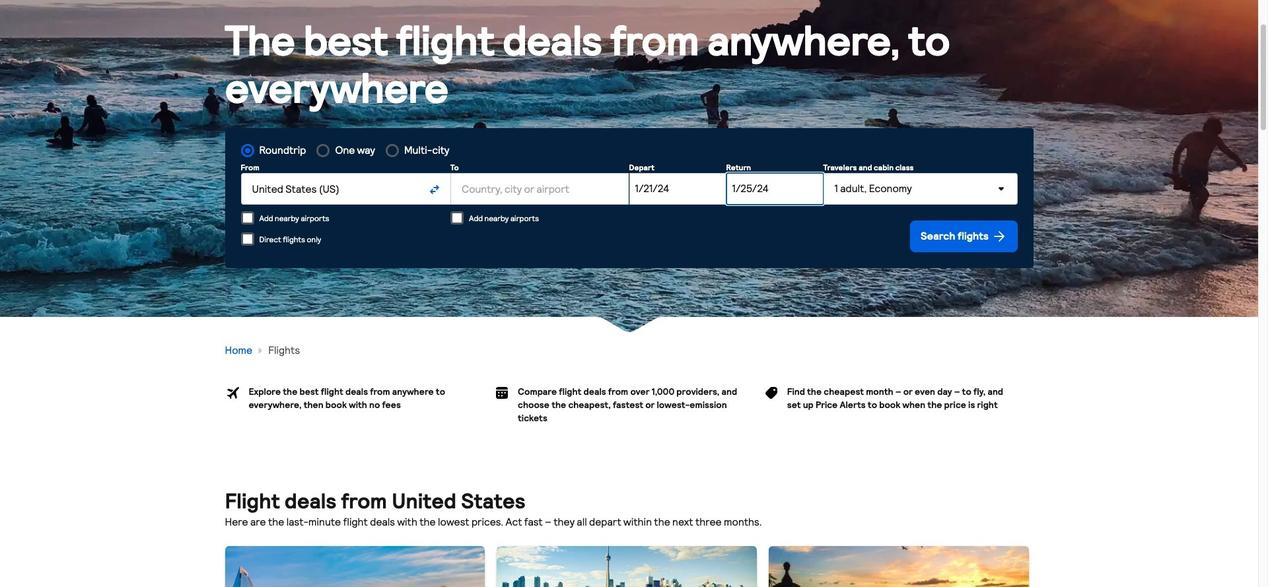 Task type: describe. For each thing, give the bounding box(es) containing it.
Country, city or airport text field
[[241, 173, 419, 205]]

switch origin and destination image
[[430, 184, 440, 195]]

none field country, city or airport
[[451, 173, 629, 205]]

Multi-city radio
[[386, 144, 399, 157]]

rtl support__yzkyy image
[[991, 229, 1007, 244]]

rtl support__otjmo image
[[255, 345, 266, 356]]

Direct flights only checkbox
[[241, 233, 254, 246]]



Task type: vqa. For each thing, say whether or not it's contained in the screenshot.
active__N2U0Z icon
no



Task type: locate. For each thing, give the bounding box(es) containing it.
Add nearby airports checkbox
[[241, 211, 254, 225], [451, 211, 464, 225]]

1 none field from the left
[[241, 173, 419, 205]]

Roundtrip radio
[[241, 144, 254, 157]]

2 none field from the left
[[451, 173, 629, 205]]

add nearby airports checkbox for country, city or airport text field
[[451, 211, 464, 225]]

One way radio
[[317, 144, 330, 157]]

1 horizontal spatial none field
[[451, 173, 629, 205]]

Country, city or airport text field
[[451, 173, 629, 205]]

2 add nearby airports checkbox from the left
[[451, 211, 464, 225]]

1 horizontal spatial add nearby airports checkbox
[[451, 211, 464, 225]]

0 horizontal spatial add nearby airports checkbox
[[241, 211, 254, 225]]

1 add nearby airports checkbox from the left
[[241, 211, 254, 225]]

add nearby airports checkbox for country, city or airport text box
[[241, 211, 254, 225]]

None field
[[241, 173, 419, 205], [451, 173, 629, 205]]

0 horizontal spatial none field
[[241, 173, 419, 205]]



